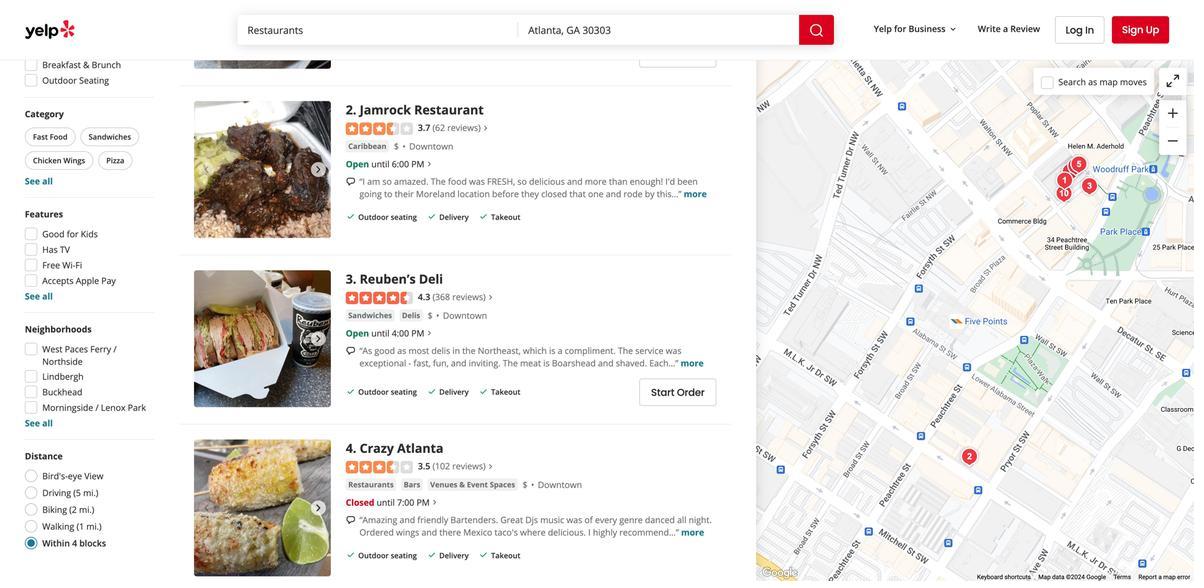 Task type: describe. For each thing, give the bounding box(es) containing it.
eye
[[68, 470, 82, 482]]

16 chevron right v2 image for restaurant
[[425, 159, 435, 169]]

the up top.…"
[[639, 6, 652, 18]]

more link for reuben's deli
[[681, 357, 704, 369]]

order for delivery
[[677, 385, 705, 399]]

seating
[[79, 74, 109, 86]]

and down compliment.
[[599, 357, 614, 369]]

outdoor seating for crazy
[[358, 550, 417, 561]]

-
[[409, 357, 412, 369]]

a inside "as good as most delis in the northeast, which is a compliment.  the service was exceptional - fast, fun, and inviting.  the meat is boarshead and shaved.  each…" more
[[558, 345, 563, 357]]

takeout down 'it'
[[410, 48, 440, 59]]

google image
[[760, 565, 801, 581]]

was inside "amazing and friendly bartenders. great djs music was of every genre danced all night. ordered wings and there mexico taco's where delicious. i highly recommend…"
[[567, 514, 583, 526]]

an
[[477, 6, 487, 18]]

all for category
[[42, 175, 53, 187]]

order for takeout
[[677, 47, 705, 61]]

"i
[[360, 175, 365, 187]]

(368
[[433, 291, 450, 303]]

seating for crazy
[[391, 550, 417, 561]]

danced
[[646, 514, 675, 526]]

address, neighborhood, city, state or zip text field
[[519, 15, 800, 45]]

seating for jamrock
[[391, 212, 417, 222]]

yelp for business
[[875, 23, 946, 35]]

6:00
[[392, 158, 409, 170]]

delis button
[[400, 309, 423, 322]]

16 chevron right v2 image for 2 . jamrock restaurant
[[481, 123, 491, 133]]

fi
[[75, 259, 82, 271]]

delivery down fun,
[[440, 387, 469, 397]]

see all button for good for kids
[[25, 290, 53, 302]]

one
[[588, 188, 604, 200]]

3.5
[[418, 460, 433, 472]]

search image
[[810, 23, 825, 38]]

location
[[458, 188, 490, 200]]

error
[[1178, 574, 1191, 581]]

start order for takeout
[[652, 47, 705, 61]]

4:00
[[392, 327, 409, 339]]

review
[[1011, 23, 1041, 35]]

morningside
[[42, 402, 93, 414]]

venues & event spaces
[[431, 479, 516, 490]]

3.7 star rating image
[[346, 122, 413, 135]]

. for 4
[[353, 440, 357, 457]]

apple
[[76, 275, 99, 287]]

distance option group
[[21, 450, 154, 553]]

until for reuben's
[[372, 327, 390, 339]]

& for event
[[460, 479, 465, 490]]

next image
[[311, 331, 326, 346]]

reviews) for jamrock restaurant
[[448, 122, 481, 133]]

bars link
[[401, 479, 423, 491]]

report
[[1139, 574, 1158, 581]]

(102 reviews)
[[433, 460, 486, 472]]

open for reuben's deli
[[346, 327, 369, 339]]

west
[[42, 343, 63, 355]]

fun,
[[433, 357, 449, 369]]

of
[[585, 514, 593, 526]]

outdoor down the exceptional
[[358, 387, 389, 397]]

restaurants
[[349, 479, 394, 490]]

reuben's deli link
[[360, 270, 443, 287]]

1 vertical spatial sandwiches button
[[346, 309, 395, 322]]

"as
[[360, 345, 372, 357]]

i'd
[[666, 175, 676, 187]]

there
[[440, 526, 461, 538]]

lindbergh
[[42, 371, 84, 382]]

zoom out image
[[1166, 133, 1181, 148]]

2 outdoor seating from the top
[[358, 387, 417, 397]]

best cajun asian image
[[1052, 181, 1077, 206]]

more link for jamrock restaurant
[[684, 188, 707, 200]]

were
[[500, 19, 520, 30]]

16 speech v2 image
[[346, 8, 356, 18]]

1 vertical spatial downtown
[[443, 310, 487, 322]]

accepts
[[42, 275, 74, 287]]

morningside / lenox park
[[42, 402, 146, 414]]

venues & event spaces button
[[428, 479, 518, 491]]

fresh,
[[488, 175, 516, 187]]

16 speech v2 image for 2
[[346, 177, 356, 187]]

0 vertical spatial downtown
[[410, 140, 454, 152]]

3 . reuben's deli
[[346, 270, 443, 287]]

(62 reviews)
[[433, 122, 481, 133]]

0 horizontal spatial sandwiches button
[[81, 128, 139, 146]]

sign
[[1123, 23, 1144, 37]]

1 vertical spatial is
[[544, 357, 550, 369]]

a right write
[[1004, 23, 1009, 35]]

djs
[[526, 514, 538, 526]]

google
[[1087, 574, 1107, 581]]

wings
[[63, 155, 85, 166]]

reuben's deli image
[[1078, 174, 1103, 199]]

/ inside 'west paces ferry / northside'
[[113, 343, 117, 355]]

mi.) for walking (1 mi.)
[[86, 521, 102, 532]]

spaces
[[490, 479, 516, 490]]

more link for crazy atlanta
[[682, 526, 705, 538]]

to for decided
[[394, 19, 402, 30]]

7:00
[[397, 497, 415, 508]]

previous image for 3
[[199, 331, 214, 346]]

takeout down offers delivery
[[70, 28, 103, 40]]

map region
[[642, 0, 1195, 581]]

ferry
[[90, 343, 111, 355]]

bartenders.
[[451, 514, 498, 526]]

4 inside distance option group
[[72, 537, 77, 549]]

2 vertical spatial $
[[523, 479, 528, 491]]

slideshow element for 4
[[194, 440, 331, 577]]

delivery down things to do, nail salons, plumbers text box
[[358, 48, 388, 59]]

bird's-eye view
[[42, 470, 103, 482]]

walked
[[516, 6, 546, 18]]

moves
[[1121, 76, 1148, 88]]

try!
[[438, 19, 451, 30]]

1 vertical spatial the
[[618, 345, 634, 357]]

all for features
[[42, 290, 53, 302]]

they
[[522, 188, 539, 200]]

by inside "i am so amazed. the food was fresh, so delicious and more than enough! i'd been going to their moreland location before they closed that one and rode by this…"
[[645, 188, 655, 200]]

delicious
[[530, 175, 565, 187]]

food
[[50, 132, 68, 142]]

a right the report
[[1159, 574, 1163, 581]]

deli
[[419, 270, 443, 287]]

©2024
[[1067, 574, 1086, 581]]

for inside "was recently in the area for an event. walked by this place, checked the reviews, and decided to give it a try! employees were friendly, but not over the top.…"
[[463, 6, 474, 18]]

until for jamrock
[[372, 158, 390, 170]]

sandwiches inside 'link'
[[349, 310, 392, 320]]

neighborhoods group
[[21, 323, 154, 429]]

map for error
[[1164, 574, 1177, 581]]

event
[[467, 479, 488, 490]]

most
[[409, 345, 429, 357]]

category group
[[22, 108, 154, 187]]

and down than
[[606, 188, 622, 200]]

breakfast
[[42, 59, 81, 71]]

in inside "was recently in the area for an event. walked by this place, checked the reviews, and decided to give it a try! employees were friendly, but not over the top.…"
[[417, 6, 424, 18]]

driving (5 mi.)
[[42, 487, 98, 499]]

16 chevron right v2 image for 4 . crazy atlanta
[[486, 462, 496, 472]]

for for good for kids
[[67, 228, 79, 240]]

outdoor down ordered
[[358, 550, 389, 561]]

fast food
[[33, 132, 68, 142]]

. for 2
[[353, 101, 357, 118]]

the inside "i am so amazed. the food was fresh, so delicious and more than enough! i'd been going to their moreland location before they closed that one and rode by this…"
[[431, 175, 446, 187]]

next image for 2 . jamrock restaurant
[[311, 162, 326, 177]]

in
[[1086, 23, 1095, 37]]

outdoor seating for jamrock
[[358, 212, 417, 222]]

terms
[[1114, 574, 1132, 581]]

0 vertical spatial $
[[394, 140, 399, 152]]

more inside "as good as most delis in the northeast, which is a compliment.  the service was exceptional - fast, fun, and inviting.  the meat is boarshead and shaved.  each…" more
[[681, 357, 704, 369]]

distance
[[25, 450, 63, 462]]

delivery down there at left bottom
[[440, 550, 469, 561]]

was inside "i am so amazed. the food was fresh, so delicious and more than enough! i'd been going to their moreland location before they closed that one and rode by this…"
[[469, 175, 485, 187]]

1 vertical spatial /
[[96, 402, 99, 414]]

category
[[25, 108, 64, 120]]

3
[[346, 270, 353, 287]]

write
[[979, 23, 1002, 35]]

16 speech v2 image for 4
[[346, 515, 356, 525]]

biking (2 mi.)
[[42, 504, 94, 516]]

things to do, nail salons, plumbers text field
[[238, 15, 519, 45]]

1 vertical spatial $
[[428, 310, 433, 322]]

"amazing
[[360, 514, 398, 526]]

blocks
[[79, 537, 106, 549]]

reviews) for reuben's deli
[[453, 291, 486, 303]]

0 vertical spatial 4
[[346, 440, 353, 457]]

see all inside the category group
[[25, 175, 53, 187]]

walking
[[42, 521, 74, 532]]

business
[[909, 23, 946, 35]]

takeout down inviting.
[[491, 387, 521, 397]]

see all for west
[[25, 417, 53, 429]]

1 slideshow element from the top
[[194, 0, 331, 69]]

restaurants button
[[346, 479, 397, 491]]

in inside "as good as most delis in the northeast, which is a compliment.  the service was exceptional - fast, fun, and inviting.  the meat is boarshead and shaved.  each…" more
[[453, 345, 460, 357]]

highly
[[593, 526, 618, 538]]

has tv
[[42, 244, 70, 255]]

1 next image from the top
[[311, 0, 326, 8]]

a inside "was recently in the area for an event. walked by this place, checked the reviews, and decided to give it a try! employees were friendly, but not over the top.…"
[[431, 19, 436, 30]]

taco's
[[495, 526, 518, 538]]

takeout down the "taco's"
[[491, 550, 521, 561]]

the down checked
[[610, 19, 623, 30]]

2 so from the left
[[518, 175, 527, 187]]

bars
[[404, 479, 421, 490]]

pm for atlanta
[[417, 497, 430, 508]]

terms link
[[1114, 574, 1132, 581]]

before
[[492, 188, 519, 200]]

takeout down before
[[491, 212, 521, 222]]

jamrock restaurant link
[[360, 101, 484, 118]]

delivery up offers takeout
[[70, 12, 103, 24]]

expand map image
[[1166, 73, 1181, 88]]

1 horizontal spatial the
[[503, 357, 518, 369]]



Task type: locate. For each thing, give the bounding box(es) containing it.
start order down address, neighborhood, city, state or zip text box
[[652, 47, 705, 61]]

see down chicken
[[25, 175, 40, 187]]

offers up offers takeout
[[42, 12, 68, 24]]

1 vertical spatial next image
[[311, 162, 326, 177]]

see inside "neighborhoods" group
[[25, 417, 40, 429]]

start order link for delivery
[[640, 379, 717, 406]]

see all button inside "neighborhoods" group
[[25, 417, 53, 429]]

3 see from the top
[[25, 417, 40, 429]]

give
[[405, 19, 421, 30]]

open for jamrock restaurant
[[346, 158, 369, 170]]

yelp for business button
[[870, 17, 964, 40]]

2 vertical spatial see all button
[[25, 417, 53, 429]]

sandwiches button up pizza
[[81, 128, 139, 146]]

0 horizontal spatial the
[[431, 175, 446, 187]]

all left night.
[[678, 514, 687, 526]]

1 none field from the left
[[238, 15, 519, 45]]

None field
[[238, 15, 519, 45], [519, 15, 800, 45]]

reviews,
[[655, 6, 688, 18]]

1 vertical spatial offers
[[42, 28, 68, 40]]

more link down been
[[684, 188, 707, 200]]

2
[[346, 101, 353, 118]]

start down address, neighborhood, city, state or zip text box
[[652, 47, 675, 61]]

keyboard
[[978, 574, 1004, 581]]

a right 'it'
[[431, 19, 436, 30]]

all for neighborhoods
[[42, 417, 53, 429]]

pm for deli
[[412, 327, 425, 339]]

/ left lenox
[[96, 402, 99, 414]]

inviting.
[[469, 357, 501, 369]]

slideshow element for 2
[[194, 101, 331, 238]]

this…"
[[657, 188, 682, 200]]

see all button for west paces ferry / northside
[[25, 417, 53, 429]]

start down each…"
[[652, 385, 675, 399]]

1 horizontal spatial to
[[394, 19, 402, 30]]

1 horizontal spatial by
[[645, 188, 655, 200]]

2 vertical spatial outdoor seating
[[358, 550, 417, 561]]

downtown
[[410, 140, 454, 152], [443, 310, 487, 322], [538, 479, 582, 491]]

open until 4:00 pm
[[346, 327, 425, 339]]

1 horizontal spatial &
[[460, 479, 465, 490]]

see all inside "neighborhoods" group
[[25, 417, 53, 429]]

rosa's pizza image
[[1062, 157, 1087, 181]]

service
[[636, 345, 664, 357]]

1 vertical spatial for
[[895, 23, 907, 35]]

seating
[[391, 212, 417, 222], [391, 387, 417, 397], [391, 550, 417, 561]]

previous image for 4
[[199, 501, 214, 516]]

map left the moves
[[1100, 76, 1119, 88]]

jamrock restaurant image
[[958, 445, 983, 470]]

but
[[558, 19, 571, 30]]

amazed.
[[394, 175, 429, 187]]

16 chevron right v2 image up most
[[425, 328, 435, 338]]

3.5 star rating image
[[346, 461, 413, 474]]

features
[[25, 208, 63, 220]]

2 vertical spatial 16 speech v2 image
[[346, 515, 356, 525]]

the
[[427, 6, 440, 18], [639, 6, 652, 18], [610, 19, 623, 30], [463, 345, 476, 357]]

1 start order link from the top
[[640, 40, 717, 67]]

walking (1 mi.)
[[42, 521, 102, 532]]

recently
[[382, 6, 415, 18]]

see all button down chicken
[[25, 175, 53, 187]]

. for 3
[[353, 270, 357, 287]]

pm right 7:00
[[417, 497, 430, 508]]

shortcuts
[[1005, 574, 1032, 581]]

for right "yelp"
[[895, 23, 907, 35]]

to inside "was recently in the area for an event. walked by this place, checked the reviews, and decided to give it a try! employees were friendly, but not over the top.…"
[[394, 19, 402, 30]]

3 . from the top
[[353, 440, 357, 457]]

that
[[570, 188, 586, 200]]

for left kids
[[67, 228, 79, 240]]

1 so from the left
[[383, 175, 392, 187]]

16 chevron down v2 image
[[949, 24, 959, 34]]

1 seating from the top
[[391, 212, 417, 222]]

"was recently in the area for an event. walked by this place, checked the reviews, and decided to give it a try! employees were friendly, but not over the top.…"
[[360, 6, 705, 30]]

0 vertical spatial next image
[[311, 0, 326, 8]]

reviews)
[[448, 122, 481, 133], [453, 291, 486, 303], [453, 460, 486, 472]]

map for moves
[[1100, 76, 1119, 88]]

1 16 speech v2 image from the top
[[346, 177, 356, 187]]

see for west paces ferry / northside
[[25, 417, 40, 429]]

1 vertical spatial map
[[1164, 574, 1177, 581]]

16 checkmark v2 image
[[346, 48, 356, 58], [346, 212, 356, 222], [427, 387, 437, 397], [479, 387, 489, 397]]

and
[[690, 6, 705, 18], [568, 175, 583, 187], [606, 188, 622, 200], [451, 357, 467, 369], [599, 357, 614, 369], [400, 514, 415, 526], [422, 526, 437, 538]]

reuben's
[[360, 270, 416, 287]]

to down recently
[[394, 19, 402, 30]]

offers delivery
[[42, 12, 103, 24]]

16 chevron right v2 image up amazed.
[[425, 159, 435, 169]]

1 vertical spatial 16 speech v2 image
[[346, 346, 356, 356]]

1 see from the top
[[25, 175, 40, 187]]

1 order from the top
[[677, 47, 705, 61]]

seating down "-"
[[391, 387, 417, 397]]

by down enough!
[[645, 188, 655, 200]]

1 vertical spatial &
[[460, 479, 465, 490]]

northside
[[42, 356, 83, 368]]

1 horizontal spatial in
[[453, 345, 460, 357]]

0 vertical spatial 16 chevron right v2 image
[[481, 123, 491, 133]]

log in link
[[1056, 16, 1106, 44]]

write a review
[[979, 23, 1041, 35]]

see all button down "accepts"
[[25, 290, 53, 302]]

the up shaved.
[[618, 345, 634, 357]]

16 checkmark v2 image
[[398, 48, 408, 58], [427, 212, 437, 222], [479, 212, 489, 222], [346, 387, 356, 397], [346, 550, 356, 560], [427, 550, 437, 560], [479, 550, 489, 560]]

0 vertical spatial see all
[[25, 175, 53, 187]]

0 vertical spatial offers
[[42, 12, 68, 24]]

2 horizontal spatial $
[[523, 479, 528, 491]]

outdoor seating down the their
[[358, 212, 417, 222]]

the up "moreland"
[[431, 175, 446, 187]]

1 start order from the top
[[652, 47, 705, 61]]

2 . jamrock restaurant
[[346, 101, 484, 118]]

for inside button
[[895, 23, 907, 35]]

& for brunch
[[83, 59, 89, 71]]

2 slideshow element from the top
[[194, 101, 331, 238]]

mi.) right (1
[[86, 521, 102, 532]]

0 vertical spatial until
[[372, 158, 390, 170]]

offers for offers takeout
[[42, 28, 68, 40]]

accepts apple pay
[[42, 275, 116, 287]]

previous image for 2
[[199, 162, 214, 177]]

until up am
[[372, 158, 390, 170]]

and down friendly
[[422, 526, 437, 538]]

0 vertical spatial is
[[549, 345, 556, 357]]

delicious.
[[548, 526, 586, 538]]

1 horizontal spatial $
[[428, 310, 433, 322]]

4 slideshow element from the top
[[194, 440, 331, 577]]

until
[[372, 158, 390, 170], [372, 327, 390, 339], [377, 497, 395, 508]]

0 vertical spatial mi.)
[[83, 487, 98, 499]]

1 horizontal spatial map
[[1164, 574, 1177, 581]]

2 order from the top
[[677, 385, 705, 399]]

sandwiches button
[[81, 128, 139, 146], [346, 309, 395, 322]]

start for takeout
[[652, 47, 675, 61]]

for for yelp for business
[[895, 23, 907, 35]]

2 vertical spatial until
[[377, 497, 395, 508]]

2 start from the top
[[652, 385, 675, 399]]

sandwiches link
[[346, 309, 395, 322]]

see all button inside the features group
[[25, 290, 53, 302]]

1 vertical spatial in
[[453, 345, 460, 357]]

0 vertical spatial 16 speech v2 image
[[346, 177, 356, 187]]

1 horizontal spatial as
[[1089, 76, 1098, 88]]

none field address, neighborhood, city, state or zip
[[519, 15, 800, 45]]

0 horizontal spatial map
[[1100, 76, 1119, 88]]

2 vertical spatial downtown
[[538, 479, 582, 491]]

0 horizontal spatial by
[[549, 6, 558, 18]]

the up 'it'
[[427, 6, 440, 18]]

2 horizontal spatial for
[[895, 23, 907, 35]]

2 16 speech v2 image from the top
[[346, 346, 356, 356]]

was
[[469, 175, 485, 187], [666, 345, 682, 357], [567, 514, 583, 526]]

1 horizontal spatial /
[[113, 343, 117, 355]]

1 vertical spatial open
[[346, 327, 369, 339]]

and up that
[[568, 175, 583, 187]]

until for crazy
[[377, 497, 395, 508]]

1 vertical spatial 16 chevron right v2 image
[[486, 462, 496, 472]]

for
[[463, 6, 474, 18], [895, 23, 907, 35], [67, 228, 79, 240]]

0 horizontal spatial &
[[83, 59, 89, 71]]

the up inviting.
[[463, 345, 476, 357]]

1 open from the top
[[346, 158, 369, 170]]

1 vertical spatial see
[[25, 290, 40, 302]]

see all for good
[[25, 290, 53, 302]]

(62 reviews) link
[[433, 120, 491, 134]]

delis
[[432, 345, 451, 357]]

the taqueria on broad image
[[1053, 168, 1078, 193]]

closed
[[542, 188, 568, 200]]

more down night.
[[682, 526, 705, 538]]

and inside "was recently in the area for an event. walked by this place, checked the reviews, and decided to give it a try! employees were friendly, but not over the top.…"
[[690, 6, 705, 18]]

1 vertical spatial see all
[[25, 290, 53, 302]]

pm for restaurant
[[412, 158, 425, 170]]

each…"
[[650, 357, 679, 369]]

2 . from the top
[[353, 270, 357, 287]]

0 vertical spatial to
[[394, 19, 402, 30]]

2 vertical spatial mi.)
[[86, 521, 102, 532]]

0 vertical spatial by
[[549, 6, 558, 18]]

all inside the features group
[[42, 290, 53, 302]]

features group
[[21, 208, 154, 302]]

1 vertical spatial 4
[[72, 537, 77, 549]]

4 left crazy
[[346, 440, 353, 457]]

0 vertical spatial in
[[417, 6, 424, 18]]

$ right delis link
[[428, 310, 433, 322]]

16 chevron right v2 image
[[481, 123, 491, 133], [486, 462, 496, 472]]

until up good
[[372, 327, 390, 339]]

naanstop image
[[1064, 154, 1089, 179]]

all down "accepts"
[[42, 290, 53, 302]]

start order for delivery
[[652, 385, 705, 399]]

2 previous image from the top
[[199, 331, 214, 346]]

and up wings
[[400, 514, 415, 526]]

was up location
[[469, 175, 485, 187]]

0 horizontal spatial /
[[96, 402, 99, 414]]

1 . from the top
[[353, 101, 357, 118]]

(102
[[433, 460, 450, 472]]

reviews) inside "link"
[[453, 291, 486, 303]]

0 vertical spatial sandwiches button
[[81, 128, 139, 146]]

neighborhoods
[[25, 323, 92, 335]]

start order link down reviews,
[[640, 40, 717, 67]]

driving
[[42, 487, 71, 499]]

2 see all from the top
[[25, 290, 53, 302]]

next image
[[311, 0, 326, 8], [311, 162, 326, 177], [311, 501, 326, 516]]

was up each…"
[[666, 345, 682, 357]]

park
[[128, 402, 146, 414]]

biking
[[42, 504, 67, 516]]

reviews) for crazy atlanta
[[453, 460, 486, 472]]

is
[[549, 345, 556, 357], [544, 357, 550, 369]]

slideshow element
[[194, 0, 331, 69], [194, 101, 331, 238], [194, 270, 331, 407], [194, 440, 331, 577]]

2 horizontal spatial the
[[618, 345, 634, 357]]

1 vertical spatial order
[[677, 385, 705, 399]]

see inside the features group
[[25, 290, 40, 302]]

for inside the features group
[[67, 228, 79, 240]]

mi.) right (2 on the left bottom of the page
[[79, 504, 94, 516]]

next image left "i
[[311, 162, 326, 177]]

0 vertical spatial start order
[[652, 47, 705, 61]]

more link right each…"
[[681, 357, 704, 369]]

zoom in image
[[1166, 106, 1181, 121]]

genre
[[620, 514, 643, 526]]

in up 'it'
[[417, 6, 424, 18]]

1 vertical spatial see all button
[[25, 290, 53, 302]]

all inside the category group
[[42, 175, 53, 187]]

3 slideshow element from the top
[[194, 270, 331, 407]]

3 see all button from the top
[[25, 417, 53, 429]]

by inside "was recently in the area for an event. walked by this place, checked the reviews, and decided to give it a try! employees were friendly, but not over the top.…"
[[549, 6, 558, 18]]

16 chevron right v2 image for deli
[[425, 328, 435, 338]]

4 down 'walking (1 mi.)'
[[72, 537, 77, 549]]

jamrock
[[360, 101, 411, 118]]

offers
[[42, 12, 68, 24], [42, 28, 68, 40]]

3 previous image from the top
[[199, 501, 214, 516]]

0 vertical spatial pm
[[412, 158, 425, 170]]

downtown down (368 reviews) "link"
[[443, 310, 487, 322]]

1 start from the top
[[652, 47, 675, 61]]

1 vertical spatial previous image
[[199, 331, 214, 346]]

4 . crazy atlanta
[[346, 440, 444, 457]]

as left most
[[398, 345, 407, 357]]

2 see from the top
[[25, 290, 40, 302]]

open up "as
[[346, 327, 369, 339]]

1 vertical spatial .
[[353, 270, 357, 287]]

1 see all button from the top
[[25, 175, 53, 187]]

am
[[367, 175, 380, 187]]

. up 4.3 star rating image
[[353, 270, 357, 287]]

$ right spaces on the left of the page
[[523, 479, 528, 491]]

2 vertical spatial the
[[503, 357, 518, 369]]

see up neighborhoods
[[25, 290, 40, 302]]

seating down the their
[[391, 212, 417, 222]]

16 chevron right v2 image
[[425, 159, 435, 169], [486, 293, 496, 303], [425, 328, 435, 338], [430, 498, 440, 508]]

was inside "as good as most delis in the northeast, which is a compliment.  the service was exceptional - fast, fun, and inviting.  the meat is boarshead and shaved.  each…" more
[[666, 345, 682, 357]]

more inside "i am so amazed. the food was fresh, so delicious and more than enough! i'd been going to their moreland location before they closed that one and rode by this…"
[[585, 175, 607, 187]]

3.7
[[418, 122, 433, 133]]

2 see all button from the top
[[25, 290, 53, 302]]

and right reviews,
[[690, 6, 705, 18]]

0 vertical spatial more link
[[684, 188, 707, 200]]

all inside "amazing and friendly bartenders. great djs music was of every genre danced all night. ordered wings and there mexico taco's where delicious. i highly recommend…"
[[678, 514, 687, 526]]

has
[[42, 244, 58, 255]]

0 horizontal spatial for
[[67, 228, 79, 240]]

all down chicken
[[42, 175, 53, 187]]

restaurants link
[[346, 479, 397, 491]]

order down each…"
[[677, 385, 705, 399]]

pizza
[[106, 155, 124, 166]]

outdoor down going
[[358, 212, 389, 222]]

moreland
[[416, 188, 456, 200]]

bird's-
[[42, 470, 68, 482]]

/ right ferry
[[113, 343, 117, 355]]

up
[[1147, 23, 1160, 37]]

for left the an
[[463, 6, 474, 18]]

see all inside the features group
[[25, 290, 53, 302]]

2 none field from the left
[[519, 15, 800, 45]]

3 16 speech v2 image from the top
[[346, 515, 356, 525]]

3 see all from the top
[[25, 417, 53, 429]]

exceptional
[[360, 357, 407, 369]]

2 vertical spatial see
[[25, 417, 40, 429]]

1 outdoor seating from the top
[[358, 212, 417, 222]]

16 speech v2 image left "as
[[346, 346, 356, 356]]

0 vertical spatial previous image
[[199, 162, 214, 177]]

2 vertical spatial next image
[[311, 501, 326, 516]]

0 vertical spatial sandwiches
[[89, 132, 131, 142]]

0 vertical spatial the
[[431, 175, 446, 187]]

see inside the category group
[[25, 175, 40, 187]]

keyboard shortcuts button
[[978, 573, 1032, 581]]

2 vertical spatial see all
[[25, 417, 53, 429]]

shaved.
[[616, 357, 648, 369]]

none field things to do, nail salons, plumbers
[[238, 15, 519, 45]]

2 start order link from the top
[[640, 379, 717, 406]]

. left crazy
[[353, 440, 357, 457]]

2 open from the top
[[346, 327, 369, 339]]

reviews) right (368
[[453, 291, 486, 303]]

mi.) for biking (2 mi.)
[[79, 504, 94, 516]]

group
[[1160, 100, 1188, 155]]

next image for 4 . crazy atlanta
[[311, 501, 326, 516]]

pm right 4:00
[[412, 327, 425, 339]]

northeast,
[[478, 345, 521, 357]]

chicken wings
[[33, 155, 85, 166]]

1 vertical spatial as
[[398, 345, 407, 357]]

over
[[589, 19, 608, 30]]

and right fun,
[[451, 357, 467, 369]]

was left of
[[567, 514, 583, 526]]

2 seating from the top
[[391, 387, 417, 397]]

/
[[113, 343, 117, 355], [96, 402, 99, 414]]

seating down wings
[[391, 550, 417, 561]]

ali baba cafe image
[[1059, 160, 1084, 185]]

1 horizontal spatial for
[[463, 6, 474, 18]]

. left jamrock on the left of page
[[353, 101, 357, 118]]

yelp
[[875, 23, 893, 35]]

1 vertical spatial start
[[652, 385, 675, 399]]

1 horizontal spatial 4
[[346, 440, 353, 457]]

3 next image from the top
[[311, 501, 326, 516]]

1 offers from the top
[[42, 12, 68, 24]]

0 vertical spatial &
[[83, 59, 89, 71]]

1 vertical spatial until
[[372, 327, 390, 339]]

1 vertical spatial was
[[666, 345, 682, 357]]

1 horizontal spatial so
[[518, 175, 527, 187]]

1 vertical spatial sandwiches
[[349, 310, 392, 320]]

0 horizontal spatial sandwiches
[[89, 132, 131, 142]]

good for kids
[[42, 228, 98, 240]]

16 chevron right v2 image right (368
[[486, 293, 496, 303]]

see for good for kids
[[25, 290, 40, 302]]

open until 6:00 pm
[[346, 158, 425, 170]]

this
[[560, 6, 575, 18]]

4.3 star rating image
[[346, 292, 413, 304]]

1 vertical spatial seating
[[391, 387, 417, 397]]

1 horizontal spatial was
[[567, 514, 583, 526]]

as inside "as good as most delis in the northeast, which is a compliment.  the service was exceptional - fast, fun, and inviting.  the meat is boarshead and shaved.  each…" more
[[398, 345, 407, 357]]

outdoor seating down ordered
[[358, 550, 417, 561]]

brickstone cafe image
[[1067, 152, 1092, 177]]

0 vertical spatial map
[[1100, 76, 1119, 88]]

0 horizontal spatial 4
[[72, 537, 77, 549]]

0 vertical spatial see all button
[[25, 175, 53, 187]]

food
[[448, 175, 467, 187]]

4.3
[[418, 291, 433, 303]]

takeout
[[70, 28, 103, 40], [410, 48, 440, 59], [491, 212, 521, 222], [491, 387, 521, 397], [491, 550, 521, 561]]

0 vertical spatial outdoor seating
[[358, 212, 417, 222]]

slideshow element for 3
[[194, 270, 331, 407]]

None search field
[[238, 15, 835, 45]]

log in
[[1066, 23, 1095, 37]]

more up one
[[585, 175, 607, 187]]

2 offers from the top
[[42, 28, 68, 40]]

16 chevron right v2 image inside the (62 reviews) link
[[481, 123, 491, 133]]

2 next image from the top
[[311, 162, 326, 177]]

so right am
[[383, 175, 392, 187]]

1 horizontal spatial sandwiches button
[[346, 309, 395, 322]]

map
[[1039, 574, 1051, 581]]

venues
[[431, 479, 458, 490]]

see all down "accepts"
[[25, 290, 53, 302]]

next image left 16 speech v2 icon
[[311, 0, 326, 8]]

event.
[[489, 6, 514, 18]]

boarshead
[[552, 357, 596, 369]]

pm right 6:00
[[412, 158, 425, 170]]

2 start order from the top
[[652, 385, 705, 399]]

reviews) up "venues & event spaces"
[[453, 460, 486, 472]]

2 vertical spatial pm
[[417, 497, 430, 508]]

0 vertical spatial for
[[463, 6, 474, 18]]

0 horizontal spatial in
[[417, 6, 424, 18]]

1 vertical spatial outdoor seating
[[358, 387, 417, 397]]

sandwiches button down 4.3 star rating image
[[346, 309, 395, 322]]

to for going
[[384, 188, 393, 200]]

delivery down "moreland"
[[440, 212, 469, 222]]

0 horizontal spatial as
[[398, 345, 407, 357]]

16 chevron right v2 image inside (368 reviews) "link"
[[486, 293, 496, 303]]

offers for offers delivery
[[42, 12, 68, 24]]

see all button down morningside
[[25, 417, 53, 429]]

friendly,
[[522, 19, 555, 30]]

sandwiches inside the category group
[[89, 132, 131, 142]]

16 speech v2 image for 3
[[346, 346, 356, 356]]

reviews) down restaurant
[[448, 122, 481, 133]]

0 vertical spatial open
[[346, 158, 369, 170]]

start order down each…"
[[652, 385, 705, 399]]

fast,
[[414, 357, 431, 369]]

all inside "neighborhoods" group
[[42, 417, 53, 429]]

1 previous image from the top
[[199, 162, 214, 177]]

16 chevron right v2 image for atlanta
[[430, 498, 440, 508]]

"as good as most delis in the northeast, which is a compliment.  the service was exceptional - fast, fun, and inviting.  the meat is boarshead and shaved.  each…" more
[[360, 345, 704, 369]]

tv
[[60, 244, 70, 255]]

16 speech v2 image
[[346, 177, 356, 187], [346, 346, 356, 356], [346, 515, 356, 525]]

previous image
[[199, 162, 214, 177], [199, 331, 214, 346], [199, 501, 214, 516]]

& inside button
[[460, 479, 465, 490]]

start order link for takeout
[[640, 40, 717, 67]]

2 vertical spatial previous image
[[199, 501, 214, 516]]

see all down morningside
[[25, 417, 53, 429]]

the inside "as good as most delis in the northeast, which is a compliment.  the service was exceptional - fast, fun, and inviting.  the meat is boarshead and shaved.  each…" more
[[463, 345, 476, 357]]

3 seating from the top
[[391, 550, 417, 561]]

3 outdoor seating from the top
[[358, 550, 417, 561]]

2 vertical spatial .
[[353, 440, 357, 457]]

see
[[25, 175, 40, 187], [25, 290, 40, 302], [25, 417, 40, 429]]

1 vertical spatial by
[[645, 188, 655, 200]]

start for delivery
[[652, 385, 675, 399]]

map left error at right
[[1164, 574, 1177, 581]]

west paces ferry / northside
[[42, 343, 117, 368]]

mi.) for driving (5 mi.)
[[83, 487, 98, 499]]

pay
[[101, 275, 116, 287]]

1 vertical spatial reviews)
[[453, 291, 486, 303]]

sandwiches up pizza
[[89, 132, 131, 142]]

their
[[395, 188, 414, 200]]

to inside "i am so amazed. the food was fresh, so delicious and more than enough! i'd been going to their moreland location before they closed that one and rode by this…"
[[384, 188, 393, 200]]

more down been
[[684, 188, 707, 200]]

0 vertical spatial start
[[652, 47, 675, 61]]

downtown down 3.7
[[410, 140, 454, 152]]

within 4 blocks
[[42, 537, 106, 549]]

0 vertical spatial start order link
[[640, 40, 717, 67]]

map data ©2024 google
[[1039, 574, 1107, 581]]

mi.) right '(5'
[[83, 487, 98, 499]]

1 vertical spatial start order link
[[640, 379, 717, 406]]

outdoor seating down the exceptional
[[358, 387, 417, 397]]

0 horizontal spatial to
[[384, 188, 393, 200]]

outdoor down breakfast
[[42, 74, 77, 86]]

16 speech v2 image left "i
[[346, 177, 356, 187]]

0 vertical spatial as
[[1089, 76, 1098, 88]]

reviews) inside 'link'
[[453, 460, 486, 472]]

1 see all from the top
[[25, 175, 53, 187]]

16 chevron right v2 image inside (102 reviews) 'link'
[[486, 462, 496, 472]]



Task type: vqa. For each thing, say whether or not it's contained in the screenshot.
'search box'
yes



